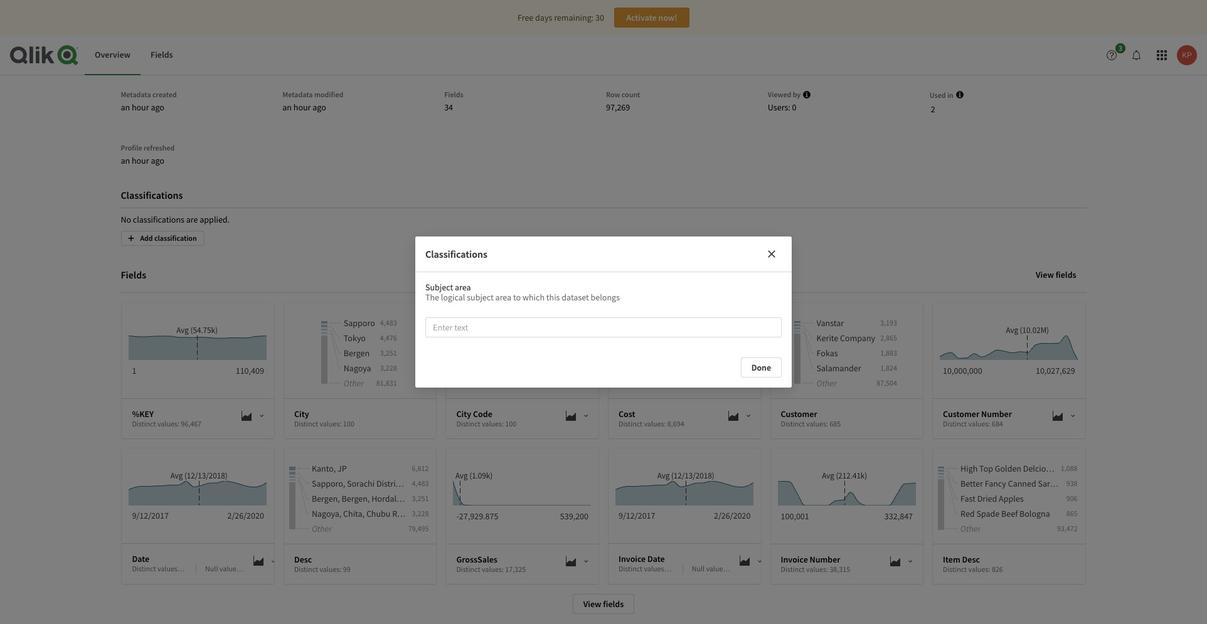 Task type: vqa. For each thing, say whether or not it's contained in the screenshot.
1st Kendall Parks from the bottom of the page
no



Task type: locate. For each thing, give the bounding box(es) containing it.
0 vertical spatial view
[[1036, 269, 1055, 280]]

865
[[1067, 509, 1078, 518]]

2 48 from the left
[[730, 564, 737, 573]]

free
[[518, 12, 534, 23]]

1 horizontal spatial customer
[[944, 408, 980, 420]]

ago inside metadata created an hour ago
[[151, 102, 164, 113]]

distinct inside item desc distinct values: 826
[[944, 565, 967, 574]]

other down "red"
[[961, 523, 981, 535]]

fields
[[1056, 269, 1077, 280], [603, 599, 624, 610]]

0
[[793, 102, 797, 113]]

kerite
[[817, 332, 839, 344]]

2 desc from the left
[[963, 554, 980, 565]]

metadata inside metadata modified an hour ago
[[283, 90, 313, 99]]

3,228 down no
[[412, 509, 429, 518]]

0 horizontal spatial 618
[[181, 564, 192, 573]]

0 horizontal spatial area
[[455, 282, 471, 293]]

customer inside customer distinct values: 685
[[781, 408, 818, 420]]

metadata left created
[[121, 90, 151, 99]]

fields up the 34
[[445, 90, 464, 99]]

area
[[455, 282, 471, 293], [496, 292, 512, 303]]

0 horizontal spatial 2/26/2020
[[228, 510, 264, 522]]

chita,
[[343, 508, 365, 519]]

ago down refreshed
[[151, 155, 164, 166]]

metadata left modified
[[283, 90, 313, 99]]

0 vertical spatial region,
[[444, 478, 471, 489]]

2 customer from the left
[[944, 408, 980, 420]]

ago for profile refreshed an hour ago
[[151, 155, 164, 166]]

4,483 inside sapporo 4,483
[[380, 318, 397, 327]]

0 vertical spatial classifications
[[121, 189, 183, 201]]

sapporo 4,483
[[344, 317, 397, 329]]

0 horizontal spatial desc
[[294, 554, 312, 565]]

ago inside metadata modified an hour ago
[[313, 102, 326, 113]]

0 horizontal spatial 100
[[343, 419, 354, 428]]

1 null values: 48 from the left
[[205, 564, 251, 573]]

0 vertical spatial fields
[[151, 49, 173, 60]]

row
[[606, 90, 620, 99]]

classifications up classifications
[[121, 189, 183, 201]]

null for date
[[205, 564, 218, 573]]

view
[[1036, 269, 1055, 280], [584, 599, 602, 610]]

other
[[344, 378, 364, 389], [817, 378, 837, 389], [312, 523, 332, 535], [961, 523, 981, 535]]

metadata created an hour ago
[[121, 90, 177, 113]]

2 distinct values: 618 from the left
[[619, 564, 679, 573]]

100 inside the city code distinct values: 100
[[506, 419, 517, 428]]

add classification
[[140, 233, 197, 243]]

0 horizontal spatial number
[[810, 554, 841, 565]]

distinct inside 'desc distinct values: 99'
[[294, 565, 318, 574]]

hour
[[132, 102, 149, 113], [294, 102, 311, 113], [132, 155, 149, 166]]

1 48 from the left
[[243, 564, 251, 573]]

0 vertical spatial 4,483
[[380, 318, 397, 327]]

1 desc from the left
[[294, 554, 312, 565]]

other for salamander
[[817, 378, 837, 389]]

1 horizontal spatial number
[[982, 408, 1012, 420]]

other down "nagoya"
[[344, 378, 364, 389]]

other down nagoya,
[[312, 523, 332, 535]]

1 horizontal spatial null values: 48
[[692, 564, 737, 573]]

hour inside profile refreshed an hour ago
[[132, 155, 149, 166]]

8,694
[[668, 419, 685, 428]]

2 618 from the left
[[668, 564, 679, 573]]

tab list
[[85, 35, 183, 75]]

distinct values: 618
[[132, 564, 192, 573], [619, 564, 679, 573]]

100
[[343, 419, 354, 428], [506, 419, 517, 428]]

now!
[[659, 12, 678, 23]]

top
[[980, 463, 994, 474]]

customer left 685
[[781, 408, 818, 420]]

0 vertical spatial view fields
[[1036, 269, 1077, 280]]

0 horizontal spatial jp
[[338, 463, 347, 474]]

customer for number
[[944, 408, 980, 420]]

0 vertical spatial fields
[[1056, 269, 1077, 280]]

bergen, up nagoya,
[[312, 493, 340, 504]]

desc right item
[[963, 554, 980, 565]]

1 vertical spatial region,
[[392, 508, 420, 519]]

desc inside item desc distinct values: 826
[[963, 554, 980, 565]]

1 horizontal spatial view
[[1036, 269, 1055, 280]]

customer left 684
[[944, 408, 980, 420]]

values:
[[157, 419, 179, 428], [320, 419, 342, 428], [482, 419, 504, 428], [644, 419, 666, 428], [807, 419, 829, 428], [969, 419, 991, 428], [157, 564, 179, 573], [220, 564, 242, 573], [644, 564, 666, 573], [706, 564, 728, 573], [320, 565, 342, 574], [482, 565, 504, 574], [807, 565, 829, 574], [969, 565, 991, 574]]

0 vertical spatial 3,228
[[380, 363, 397, 373]]

4,483 up 4,476
[[380, 318, 397, 327]]

1 horizontal spatial jp
[[422, 508, 431, 519]]

1 horizontal spatial invoice
[[781, 554, 808, 565]]

1 horizontal spatial area
[[496, 292, 512, 303]]

better fancy canned sardines 938
[[961, 478, 1078, 489]]

3,251 down hokkaido
[[412, 494, 429, 503]]

region, up -
[[444, 478, 471, 489]]

0 horizontal spatial 3,251
[[380, 348, 397, 357]]

2 vertical spatial jp
[[422, 508, 431, 519]]

apples up '938'
[[1057, 463, 1082, 474]]

an inside profile refreshed an hour ago
[[121, 155, 130, 166]]

jp right kanto, at the bottom
[[338, 463, 347, 474]]

2 null from the left
[[692, 564, 705, 573]]

city inside "city distinct values: 100"
[[294, 408, 309, 420]]

1 horizontal spatial view fields
[[1036, 269, 1077, 280]]

high
[[961, 463, 978, 474]]

other down salamander
[[817, 378, 837, 389]]

0 horizontal spatial invoice
[[619, 553, 646, 565]]

1 horizontal spatial desc
[[963, 554, 980, 565]]

1 date from the left
[[132, 553, 149, 565]]

salamander
[[817, 363, 862, 374]]

1 horizontal spatial 2/26/2020
[[714, 510, 751, 522]]

1 horizontal spatial fields
[[151, 49, 173, 60]]

1 horizontal spatial 3,228
[[412, 509, 429, 518]]

1 horizontal spatial 3,251
[[412, 494, 429, 503]]

3,228 for nagoya
[[380, 363, 397, 373]]

2,865
[[881, 333, 898, 342]]

0 horizontal spatial 48
[[243, 564, 251, 573]]

users: 0
[[768, 102, 797, 113]]

values: inside item desc distinct values: 826
[[969, 565, 991, 574]]

1 metadata from the left
[[121, 90, 151, 99]]

332,847
[[885, 511, 913, 522]]

0 horizontal spatial classifications
[[121, 189, 183, 201]]

city for city code
[[457, 408, 472, 420]]

0 horizontal spatial null values: 48
[[205, 564, 251, 573]]

1 horizontal spatial 100
[[506, 419, 517, 428]]

row count 97,269
[[606, 90, 641, 113]]

item desc distinct values: 826
[[944, 554, 1004, 574]]

1 horizontal spatial metadata
[[283, 90, 313, 99]]

add
[[140, 233, 153, 243]]

1 vertical spatial 3,251
[[412, 494, 429, 503]]

0 horizontal spatial view fields
[[584, 599, 624, 610]]

number inside the invoice number distinct values: 38,315
[[810, 554, 841, 565]]

0 horizontal spatial 4,483
[[380, 318, 397, 327]]

1 vertical spatial number
[[810, 554, 841, 565]]

created
[[153, 90, 177, 99]]

to
[[513, 292, 521, 303]]

1 horizontal spatial null
[[692, 564, 705, 573]]

viewed by
[[768, 90, 801, 99]]

values: inside the city code distinct values: 100
[[482, 419, 504, 428]]

0 horizontal spatial apples
[[999, 493, 1024, 504]]

1 2/26/2020 from the left
[[228, 510, 264, 522]]

1 horizontal spatial fields
[[1056, 269, 1077, 280]]

by
[[793, 90, 801, 99]]

done
[[752, 362, 771, 374]]

1 distinct values: 618 from the left
[[132, 564, 192, 573]]

3,228
[[380, 363, 397, 373], [412, 509, 429, 518]]

city inside the city code distinct values: 100
[[457, 408, 472, 420]]

0 horizontal spatial metadata
[[121, 90, 151, 99]]

an inside metadata created an hour ago
[[121, 102, 130, 113]]

9/12/2017
[[132, 510, 169, 522], [619, 510, 656, 522]]

0 horizontal spatial 9/12/2017
[[132, 510, 169, 522]]

in
[[948, 90, 954, 100]]

2 horizontal spatial fields
[[445, 90, 464, 99]]

1 vertical spatial jp
[[473, 478, 482, 489]]

ago inside profile refreshed an hour ago
[[151, 155, 164, 166]]

area left to
[[496, 292, 512, 303]]

region, up 79,495
[[392, 508, 420, 519]]

ago for metadata created an hour ago
[[151, 102, 164, 113]]

classification
[[154, 233, 197, 243]]

48 for invoice date
[[730, 564, 737, 573]]

1 horizontal spatial region,
[[444, 478, 471, 489]]

1 horizontal spatial date
[[648, 553, 665, 565]]

fields down the add classification icon
[[121, 268, 146, 281]]

city distinct values: 100
[[294, 408, 354, 428]]

1 horizontal spatial 48
[[730, 564, 737, 573]]

100 inside "city distinct values: 100"
[[343, 419, 354, 428]]

1 9/12/2017 from the left
[[132, 510, 169, 522]]

jp down no
[[422, 508, 431, 519]]

0 horizontal spatial city
[[294, 408, 309, 420]]

fields
[[151, 49, 173, 60], [445, 90, 464, 99], [121, 268, 146, 281]]

fields for the right "view fields" button
[[1056, 269, 1077, 280]]

2 metadata from the left
[[283, 90, 313, 99]]

add classification image
[[128, 235, 135, 242]]

overview
[[95, 49, 131, 60]]

4,483 down 6,812
[[412, 479, 429, 488]]

48 for date
[[243, 564, 251, 573]]

0 vertical spatial number
[[982, 408, 1012, 420]]

1 horizontal spatial 9/12/2017
[[619, 510, 656, 522]]

826
[[992, 565, 1004, 574]]

1 horizontal spatial classifications
[[426, 248, 488, 260]]

1 horizontal spatial 4,483
[[412, 479, 429, 488]]

1 horizontal spatial bergen,
[[342, 493, 370, 504]]

2 null values: 48 from the left
[[692, 564, 737, 573]]

0 vertical spatial 3,251
[[380, 348, 397, 357]]

48
[[243, 564, 251, 573], [730, 564, 737, 573]]

1 vertical spatial view
[[584, 599, 602, 610]]

bergen, up chita,
[[342, 493, 370, 504]]

distinct inside "city distinct values: 100"
[[294, 419, 318, 428]]

0 vertical spatial view fields button
[[1026, 265, 1087, 285]]

3,228 up 81,831
[[380, 363, 397, 373]]

delcious
[[1024, 463, 1055, 474]]

classifications
[[121, 189, 183, 201], [426, 248, 488, 260]]

used
[[930, 90, 946, 100]]

fields up created
[[151, 49, 173, 60]]

1 vertical spatial 3,228
[[412, 509, 429, 518]]

kerite company 2,865
[[817, 332, 898, 344]]

1 vertical spatial classifications
[[426, 248, 488, 260]]

2 9/12/2017 from the left
[[619, 510, 656, 522]]

area right subject
[[455, 282, 471, 293]]

1 horizontal spatial city
[[457, 408, 472, 420]]

3,251 down 4,476
[[380, 348, 397, 357]]

classifications up subject
[[426, 248, 488, 260]]

jp up -27,929.875
[[473, 478, 482, 489]]

fancy
[[985, 478, 1007, 489]]

0 horizontal spatial bergen,
[[312, 493, 340, 504]]

1 vertical spatial 4,483
[[412, 479, 429, 488]]

an
[[121, 102, 130, 113], [283, 102, 292, 113], [121, 155, 130, 166]]

subject
[[426, 282, 453, 293]]

2 vertical spatial fields
[[121, 268, 146, 281]]

distinct inside "grosssales distinct values: 17,325"
[[457, 565, 481, 574]]

96,467
[[181, 419, 202, 428]]

count
[[622, 90, 641, 99]]

ago for metadata modified an hour ago
[[313, 102, 326, 113]]

1 100 from the left
[[343, 419, 354, 428]]

2 2/26/2020 from the left
[[714, 510, 751, 522]]

1,824
[[881, 363, 898, 373]]

desc left 99
[[294, 554, 312, 565]]

an for metadata modified an hour ago
[[283, 102, 292, 113]]

0 horizontal spatial fields
[[121, 268, 146, 281]]

1 vertical spatial fields
[[603, 599, 624, 610]]

null values: 48 for date
[[205, 564, 251, 573]]

3,251 for bergen
[[380, 348, 397, 357]]

0 horizontal spatial view
[[584, 599, 602, 610]]

overview button
[[85, 35, 141, 75]]

ago down created
[[151, 102, 164, 113]]

2/26/2020
[[228, 510, 264, 522], [714, 510, 751, 522]]

profile refreshed an hour ago
[[121, 143, 175, 166]]

metadata modified an hour ago
[[283, 90, 344, 113]]

number inside customer number distinct values: 684
[[982, 408, 1012, 420]]

1 customer from the left
[[781, 408, 818, 420]]

1 vertical spatial view fields
[[584, 599, 624, 610]]

2 city from the left
[[457, 408, 472, 420]]

invoice number distinct values: 38,315
[[781, 554, 851, 574]]

hour inside metadata created an hour ago
[[132, 102, 149, 113]]

hokkaido
[[407, 478, 442, 489]]

ago down modified
[[313, 102, 326, 113]]

values: inside customer number distinct values: 684
[[969, 419, 991, 428]]

87,504
[[877, 378, 898, 388]]

100 right 'code'
[[506, 419, 517, 428]]

values: inside customer distinct values: 685
[[807, 419, 829, 428]]

nagoya,
[[312, 508, 342, 519]]

%key
[[132, 408, 154, 420]]

apples
[[1057, 463, 1082, 474], [999, 493, 1024, 504]]

values: inside "city distinct values: 100"
[[320, 419, 342, 428]]

0 horizontal spatial fields
[[603, 599, 624, 610]]

1 horizontal spatial distinct values: 618
[[619, 564, 679, 573]]

an for profile refreshed an hour ago
[[121, 155, 130, 166]]

1
[[132, 365, 136, 376]]

110,409
[[236, 365, 264, 376]]

distinct values: 618 for date
[[132, 564, 192, 573]]

100 up kanto, jp
[[343, 419, 354, 428]]

1 horizontal spatial 618
[[668, 564, 679, 573]]

date
[[132, 553, 149, 565], [648, 553, 665, 565]]

1 618 from the left
[[181, 564, 192, 573]]

1 vertical spatial fields
[[445, 90, 464, 99]]

1 vertical spatial apples
[[999, 493, 1024, 504]]

sardines
[[1039, 478, 1071, 489]]

values: inside 'desc distinct values: 99'
[[320, 565, 342, 574]]

0 horizontal spatial view fields button
[[573, 594, 635, 614]]

1 city from the left
[[294, 408, 309, 420]]

30
[[596, 12, 604, 23]]

customer inside customer number distinct values: 684
[[944, 408, 980, 420]]

invoice inside the invoice number distinct values: 38,315
[[781, 554, 808, 565]]

null
[[205, 564, 218, 573], [692, 564, 705, 573]]

view fields for "view fields" button to the bottom
[[584, 599, 624, 610]]

hour for metadata modified an hour ago
[[294, 102, 311, 113]]

canned
[[1009, 478, 1037, 489]]

an inside metadata modified an hour ago
[[283, 102, 292, 113]]

0 horizontal spatial 3,228
[[380, 363, 397, 373]]

0 horizontal spatial null
[[205, 564, 218, 573]]

1 null from the left
[[205, 564, 218, 573]]

no
[[121, 214, 131, 225]]

0 horizontal spatial customer
[[781, 408, 818, 420]]

apples up beef
[[999, 493, 1024, 504]]

2 100 from the left
[[506, 419, 517, 428]]

view for "view fields" button to the bottom
[[584, 599, 602, 610]]

366,576
[[723, 365, 751, 376]]

618
[[181, 564, 192, 573], [668, 564, 679, 573]]

0 horizontal spatial distinct values: 618
[[132, 564, 192, 573]]

hour inside metadata modified an hour ago
[[294, 102, 311, 113]]

metadata inside metadata created an hour ago
[[121, 90, 151, 99]]

distinct inside %key distinct values: 96,467
[[132, 419, 156, 428]]

hour for metadata created an hour ago
[[132, 102, 149, 113]]

1 horizontal spatial apples
[[1057, 463, 1082, 474]]

97,269
[[606, 102, 630, 113]]

profile
[[121, 143, 142, 152]]

vanstar
[[817, 317, 844, 329]]

values: inside cost distinct values: 8,694
[[644, 419, 666, 428]]

0 horizontal spatial date
[[132, 553, 149, 565]]



Task type: describe. For each thing, give the bounding box(es) containing it.
which
[[523, 292, 545, 303]]

3,193
[[881, 318, 898, 327]]

distinct inside customer distinct values: 685
[[781, 419, 805, 428]]

hordaland,
[[372, 493, 413, 504]]

2 date from the left
[[648, 553, 665, 565]]

modified
[[314, 90, 344, 99]]

view for the right "view fields" button
[[1036, 269, 1055, 280]]

1,883
[[881, 348, 898, 357]]

2/26/2020 for invoice date
[[714, 510, 751, 522]]

classifications inside dialog
[[426, 248, 488, 260]]

distinct values: 618 for invoice date
[[619, 564, 679, 573]]

0 vertical spatial apples
[[1057, 463, 1082, 474]]

users:
[[768, 102, 791, 113]]

2/26/2020 for date
[[228, 510, 264, 522]]

subject area the logical subject area to which this dataset belongs
[[426, 282, 620, 303]]

1 bergen, from the left
[[312, 493, 340, 504]]

grosssales distinct values: 17,325
[[457, 554, 526, 574]]

3,251 for bergen, bergen, hordaland, no
[[412, 494, 429, 503]]

sorachi
[[347, 478, 375, 489]]

-27,929.875
[[457, 511, 499, 522]]

kanto,
[[312, 463, 336, 474]]

27,929.875
[[459, 511, 499, 522]]

93,472
[[1058, 524, 1078, 533]]

classifications dialog
[[416, 237, 792, 388]]

belongs
[[591, 292, 620, 303]]

spade
[[977, 508, 1000, 519]]

2
[[931, 103, 936, 115]]

no
[[415, 493, 426, 504]]

an for metadata created an hour ago
[[121, 102, 130, 113]]

tokyo
[[344, 332, 366, 344]]

company
[[841, 332, 876, 344]]

viewed
[[768, 90, 792, 99]]

-
[[457, 511, 459, 522]]

free days remaining: 30
[[518, 12, 604, 23]]

2 horizontal spatial jp
[[473, 478, 482, 489]]

100,001
[[781, 511, 810, 522]]

9/12/2017 for date
[[132, 510, 169, 522]]

bologna
[[1020, 508, 1051, 519]]

red spade beef bologna
[[961, 508, 1051, 519]]

customer number distinct values: 684
[[944, 408, 1012, 428]]

add classification button
[[121, 231, 204, 246]]

fields for "view fields" button to the bottom
[[603, 599, 624, 610]]

kanto, jp
[[312, 463, 347, 474]]

high top golden delcious apples
[[961, 463, 1082, 474]]

desc distinct values: 99
[[294, 554, 351, 574]]

null values: 48 for invoice date
[[692, 564, 737, 573]]

values: inside the invoice number distinct values: 38,315
[[807, 565, 829, 574]]

bergen
[[344, 347, 370, 359]]

city for city
[[294, 408, 309, 420]]

city code distinct values: 100
[[457, 408, 517, 428]]

metadata for metadata created an hour ago
[[121, 90, 151, 99]]

number for customer number
[[982, 408, 1012, 420]]

0 vertical spatial jp
[[338, 463, 347, 474]]

distinct inside customer number distinct values: 684
[[944, 419, 967, 428]]

2 button
[[931, 103, 936, 118]]

golden
[[995, 463, 1022, 474]]

the
[[426, 292, 439, 303]]

3,228 for nagoya, chita, chubu region, jp
[[412, 509, 429, 518]]

item
[[944, 554, 961, 565]]

938
[[1067, 479, 1078, 488]]

refreshed
[[144, 143, 175, 152]]

618 for invoice date
[[668, 564, 679, 573]]

10,027,629
[[1036, 365, 1076, 376]]

38,315
[[830, 565, 851, 574]]

1,088
[[1061, 464, 1078, 473]]

code
[[473, 408, 493, 420]]

34
[[445, 102, 453, 113]]

cost distinct values: 8,694
[[619, 408, 685, 428]]

distinct inside cost distinct values: 8,694
[[619, 419, 643, 428]]

used in
[[930, 90, 954, 100]]

tab list containing overview
[[85, 35, 183, 75]]

invoice for invoice number distinct values: 38,315
[[781, 554, 808, 565]]

classifications
[[133, 214, 185, 225]]

beef
[[1002, 508, 1018, 519]]

invoice date
[[619, 553, 665, 565]]

null for invoice date
[[692, 564, 705, 573]]

79,495
[[408, 524, 429, 533]]

81,831
[[377, 378, 397, 388]]

done button
[[741, 358, 782, 378]]

this
[[547, 292, 560, 303]]

nagoya
[[344, 363, 371, 374]]

1 vertical spatial view fields button
[[573, 594, 635, 614]]

0 horizontal spatial region,
[[392, 508, 420, 519]]

2 bergen, from the left
[[342, 493, 370, 504]]

sapporo
[[344, 317, 375, 329]]

distinct inside the city code distinct values: 100
[[457, 419, 481, 428]]

invoice for invoice date
[[619, 553, 646, 565]]

4,476
[[380, 333, 397, 342]]

1 horizontal spatial view fields button
[[1026, 265, 1087, 285]]

grosssales
[[457, 554, 498, 565]]

better
[[961, 478, 984, 489]]

desc inside 'desc distinct values: 99'
[[294, 554, 312, 565]]

days
[[536, 12, 553, 23]]

hour for profile refreshed an hour ago
[[132, 155, 149, 166]]

number for invoice number
[[810, 554, 841, 565]]

values: inside "grosssales distinct values: 17,325"
[[482, 565, 504, 574]]

618 for date
[[181, 564, 192, 573]]

distinct inside the invoice number distinct values: 38,315
[[781, 565, 805, 574]]

add classification element
[[128, 235, 135, 242]]

bergen, bergen, hordaland, no
[[312, 493, 426, 504]]

17,325
[[506, 565, 526, 574]]

other for red spade beef bologna
[[961, 523, 981, 535]]

fields inside button
[[151, 49, 173, 60]]

other for nagoya, chita, chubu region, jp
[[312, 523, 332, 535]]

dataset
[[562, 292, 589, 303]]

6,812
[[412, 464, 429, 473]]

metadata for metadata modified an hour ago
[[283, 90, 313, 99]]

remaining:
[[554, 12, 594, 23]]

customer for distinct
[[781, 408, 818, 420]]

view fields for the right "view fields" button
[[1036, 269, 1077, 280]]

9/12/2017 for invoice date
[[619, 510, 656, 522]]

other for nagoya
[[344, 378, 364, 389]]

fields 34
[[445, 90, 464, 113]]

chubu
[[367, 508, 391, 519]]

values: inside %key distinct values: 96,467
[[157, 419, 179, 428]]

activate
[[627, 12, 657, 23]]

Enter text text field
[[426, 318, 782, 338]]



